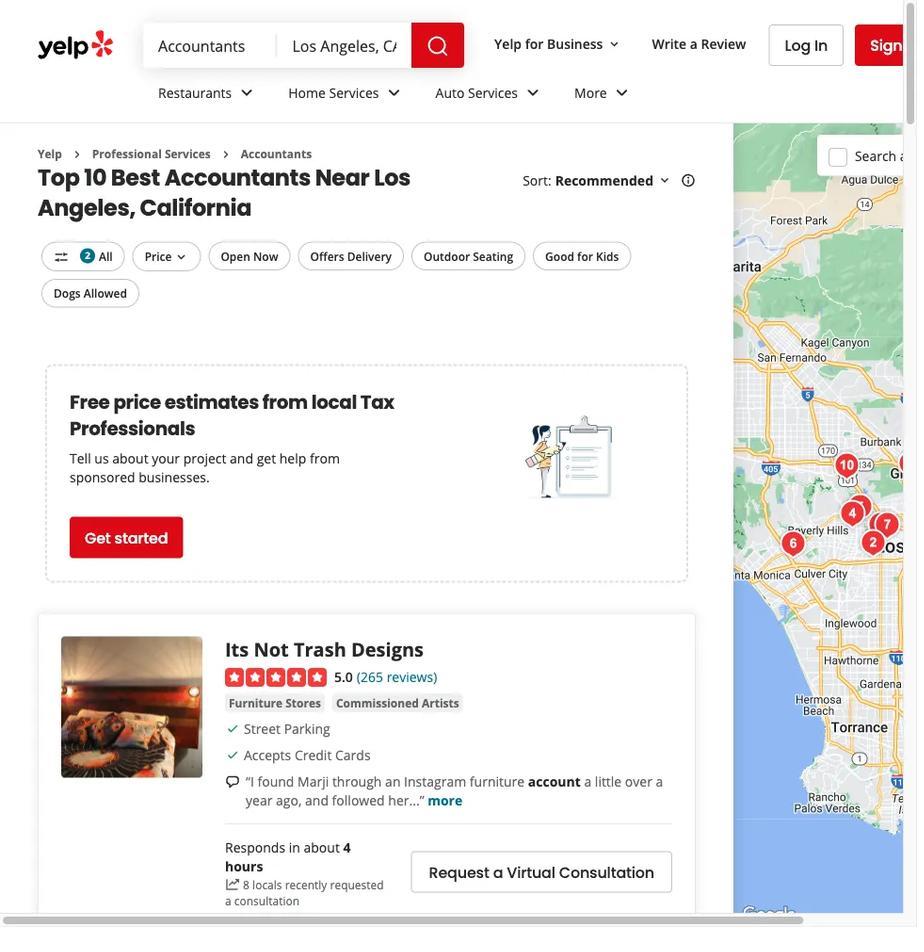 Task type: locate. For each thing, give the bounding box(es) containing it.
1 horizontal spatial for
[[578, 248, 593, 264]]

16 trending v2 image
[[225, 877, 240, 892]]

2 vertical spatial 16 chevron down v2 image
[[174, 249, 189, 265]]

16 chevron right v2 image
[[218, 147, 233, 162]]

as
[[900, 147, 914, 165]]

2 horizontal spatial services
[[468, 83, 518, 101]]

yelp for yelp link
[[38, 146, 62, 162]]

1 vertical spatial 16 chevron down v2 image
[[658, 173, 673, 188]]

1 horizontal spatial 16 chevron down v2 image
[[607, 37, 622, 52]]

services right home
[[329, 83, 379, 101]]

a inside button
[[493, 862, 503, 883]]

home services
[[288, 83, 379, 101]]

1 horizontal spatial services
[[329, 83, 379, 101]]

business
[[547, 34, 603, 52]]

16 checkmark v2 image
[[225, 721, 240, 736], [225, 747, 240, 762]]

yelp inside button
[[495, 34, 522, 52]]

24 chevron down v2 image right restaurants
[[236, 81, 258, 104]]

responds
[[225, 838, 286, 856]]

yelp for business
[[495, 34, 603, 52]]

services
[[329, 83, 379, 101], [468, 83, 518, 101], [165, 146, 211, 162]]

16 chevron down v2 image for price
[[174, 249, 189, 265]]

trash
[[294, 636, 346, 662]]

not
[[254, 636, 289, 662]]

street parking
[[244, 719, 330, 737]]

through
[[332, 772, 382, 790]]

local
[[312, 388, 357, 415]]

its not trash designs
[[225, 636, 424, 662]]

1 24 chevron down v2 image from the left
[[236, 81, 258, 104]]

a down 16 trending v2 image
[[225, 893, 231, 908]]

reviews)
[[387, 667, 437, 685]]

commissioned artists button
[[333, 693, 463, 712]]

stores
[[286, 695, 321, 710]]

0 horizontal spatial services
[[165, 146, 211, 162]]

ago,
[[276, 791, 302, 809]]

1 horizontal spatial and
[[305, 791, 329, 809]]

24 chevron down v2 image down yelp for business at the top right of page
[[522, 81, 545, 104]]

request a virtual consultation
[[429, 862, 655, 883]]

for
[[525, 34, 544, 52], [578, 248, 593, 264]]

0 vertical spatial about
[[112, 449, 148, 467]]

map region
[[525, 96, 918, 927]]

1 horizontal spatial about
[[304, 838, 340, 856]]

year
[[246, 791, 273, 809]]

None field
[[158, 35, 262, 56], [293, 35, 397, 56]]

furniture stores
[[229, 695, 321, 710]]

cards
[[335, 746, 371, 764]]

(265 reviews)
[[357, 667, 437, 685]]

0 vertical spatial 16 chevron down v2 image
[[607, 37, 622, 52]]

a right write in the right top of the page
[[690, 34, 698, 52]]

2
[[85, 249, 90, 262]]

its not trash designs link
[[225, 636, 424, 662]]

24 chevron down v2 image for auto services
[[522, 81, 545, 104]]

her..."
[[388, 791, 424, 809]]

16 checkmark v2 image up 16 speech v2 image
[[225, 747, 240, 762]]

16 chevron down v2 image inside price popup button
[[174, 249, 189, 265]]

us
[[95, 449, 109, 467]]

for left business
[[525, 34, 544, 52]]

home services link
[[273, 68, 421, 122]]

yelp up auto services link
[[495, 34, 522, 52]]

dogs allowed
[[54, 285, 127, 301]]

16 checkmark v2 image left the street on the left bottom
[[225, 721, 240, 736]]

price button
[[132, 242, 201, 271]]

in
[[815, 35, 828, 56]]

kids
[[596, 248, 619, 264]]

designs
[[351, 636, 424, 662]]

little
[[595, 772, 622, 790]]

about right us
[[112, 449, 148, 467]]

now
[[253, 248, 278, 264]]

good for kids
[[546, 248, 619, 264]]

2 16 checkmark v2 image from the top
[[225, 747, 240, 762]]

1 vertical spatial yelp
[[38, 146, 62, 162]]

0 horizontal spatial and
[[230, 449, 253, 467]]

0 horizontal spatial none field
[[158, 35, 262, 56]]

commissioned artists link
[[333, 693, 463, 712]]

16 chevron down v2 image right price
[[174, 249, 189, 265]]

16 chevron down v2 image
[[607, 37, 622, 52], [658, 173, 673, 188], [174, 249, 189, 265]]

24 chevron down v2 image for restaurants
[[236, 81, 258, 104]]

home
[[288, 83, 326, 101]]

chefs' toys image
[[775, 525, 813, 563]]

credit
[[295, 746, 332, 764]]

help
[[280, 449, 306, 467]]

none field up home services
[[293, 35, 397, 56]]

16 chevron down v2 image for recommended
[[658, 173, 673, 188]]

locals
[[253, 877, 282, 892]]

0 horizontal spatial from
[[263, 388, 308, 415]]

16 checkmark v2 image for accepts credit cards
[[225, 747, 240, 762]]

sign up
[[871, 34, 918, 56]]

artists
[[422, 695, 459, 710]]

from right help
[[310, 449, 340, 467]]

24 chevron down v2 image left auto
[[383, 81, 406, 104]]

0 horizontal spatial about
[[112, 449, 148, 467]]

for left kids
[[578, 248, 593, 264]]

24 chevron down v2 image inside home services link
[[383, 81, 406, 104]]

0 horizontal spatial for
[[525, 34, 544, 52]]

filters group
[[38, 242, 635, 307]]

near
[[315, 161, 370, 193]]

1 vertical spatial 16 checkmark v2 image
[[225, 747, 240, 762]]

artspace warehouse image
[[834, 495, 872, 533]]

1 vertical spatial from
[[310, 449, 340, 467]]

2 24 chevron down v2 image from the left
[[383, 81, 406, 104]]

for inside button
[[525, 34, 544, 52]]

yelp
[[495, 34, 522, 52], [38, 146, 62, 162]]

log
[[785, 35, 811, 56]]

hours
[[225, 857, 263, 875]]

from left local
[[263, 388, 308, 415]]

0 horizontal spatial 16 chevron down v2 image
[[174, 249, 189, 265]]

about left 4
[[304, 838, 340, 856]]

accountants right 16 chevron right v2 icon
[[241, 146, 312, 162]]

24 chevron down v2 image
[[236, 81, 258, 104], [383, 81, 406, 104], [522, 81, 545, 104], [611, 81, 634, 104]]

yelp left 16 chevron right v2 image
[[38, 146, 62, 162]]

0 horizontal spatial yelp
[[38, 146, 62, 162]]

and left get
[[230, 449, 253, 467]]

a left "virtual"
[[493, 862, 503, 883]]

followed
[[332, 791, 385, 809]]

about
[[112, 449, 148, 467], [304, 838, 340, 856]]

its not trash designs image
[[61, 636, 203, 778]]

none field the near
[[293, 35, 397, 56]]

0 vertical spatial and
[[230, 449, 253, 467]]

services for home services
[[329, 83, 379, 101]]

recently
[[285, 877, 327, 892]]

16 chevron down v2 image inside yelp for business button
[[607, 37, 622, 52]]

services right auto
[[468, 83, 518, 101]]

accepts
[[244, 746, 291, 764]]

services left 16 chevron right v2 icon
[[165, 146, 211, 162]]

24 chevron down v2 image inside auto services link
[[522, 81, 545, 104]]

request a virtual consultation button
[[411, 851, 673, 893]]

all
[[99, 248, 113, 264]]

24 chevron down v2 image inside restaurants 'link'
[[236, 81, 258, 104]]

16 chevron down v2 image left "16 info v2" image
[[658, 173, 673, 188]]

accountants up open
[[165, 161, 311, 193]]

business categories element
[[143, 68, 918, 122]]

businesses.
[[139, 468, 210, 486]]

2 horizontal spatial 16 chevron down v2 image
[[658, 173, 673, 188]]

and down marji on the bottom left of the page
[[305, 791, 329, 809]]

its
[[225, 636, 249, 662]]

get
[[85, 527, 111, 548]]

none field up restaurants
[[158, 35, 262, 56]]

found
[[258, 772, 294, 790]]

surfas culinary district image
[[855, 524, 893, 562]]

yelp link
[[38, 146, 62, 162]]

3 24 chevron down v2 image from the left
[[522, 81, 545, 104]]

review
[[701, 34, 747, 52]]

4 hours
[[225, 838, 351, 875]]

free price estimates from local tax professionals image
[[525, 410, 619, 504]]

about inside free price estimates from local tax professionals tell us about your project and get help from sponsored businesses.
[[112, 449, 148, 467]]

and inside a little over a year ago, and followed her..."
[[305, 791, 329, 809]]

1 horizontal spatial none field
[[293, 35, 397, 56]]

best
[[111, 161, 160, 193]]

commissioned
[[336, 695, 419, 710]]

account
[[528, 772, 581, 790]]

1 vertical spatial for
[[578, 248, 593, 264]]

"i
[[246, 772, 254, 790]]

over
[[625, 772, 653, 790]]

a little over a year ago, and followed her..."
[[246, 772, 664, 809]]

open now
[[221, 248, 278, 264]]

1 vertical spatial and
[[305, 791, 329, 809]]

consultation
[[234, 893, 300, 908]]

write
[[652, 34, 687, 52]]

1 horizontal spatial yelp
[[495, 34, 522, 52]]

estimates
[[165, 388, 259, 415]]

0 vertical spatial for
[[525, 34, 544, 52]]

1 none field from the left
[[158, 35, 262, 56]]

16 chevron down v2 image inside recommended popup button
[[658, 173, 673, 188]]

price
[[113, 388, 161, 415]]

yelp for yelp for business
[[495, 34, 522, 52]]

0 vertical spatial 16 checkmark v2 image
[[225, 721, 240, 736]]

seating
[[473, 248, 514, 264]]

more
[[575, 83, 607, 101]]

for inside button
[[578, 248, 593, 264]]

24 chevron down v2 image right more
[[611, 81, 634, 104]]

top
[[38, 161, 80, 193]]

24 chevron down v2 image inside more link
[[611, 81, 634, 104]]

marji
[[298, 772, 329, 790]]

16 chevron down v2 image right business
[[607, 37, 622, 52]]

offers delivery
[[310, 248, 392, 264]]

services for auto services
[[468, 83, 518, 101]]

4 24 chevron down v2 image from the left
[[611, 81, 634, 104]]

None search field
[[143, 23, 468, 68]]

write a review link
[[645, 26, 754, 60]]

0 vertical spatial yelp
[[495, 34, 522, 52]]

2 none field from the left
[[293, 35, 397, 56]]

professionals
[[70, 415, 195, 441]]

google image
[[739, 903, 801, 927]]

1 horizontal spatial from
[[310, 449, 340, 467]]

tax
[[361, 388, 394, 415]]

more link
[[560, 68, 649, 122]]

more
[[428, 791, 463, 809]]

1 16 checkmark v2 image from the top
[[225, 721, 240, 736]]

accountants inside top 10 best accountants near los angeles, california
[[165, 161, 311, 193]]



Task type: describe. For each thing, give the bounding box(es) containing it.
los
[[374, 161, 411, 193]]

m
[[918, 147, 918, 165]]

responds in about
[[225, 838, 343, 856]]

16 info v2 image
[[681, 173, 696, 188]]

virtual
[[507, 862, 556, 883]]

write a review
[[652, 34, 747, 52]]

professional services link
[[92, 146, 211, 162]]

instagram
[[404, 772, 467, 790]]

outdoor
[[424, 248, 470, 264]]

log in
[[785, 35, 828, 56]]

recommended button
[[556, 171, 673, 189]]

professional
[[92, 146, 162, 162]]

Near text field
[[293, 35, 397, 56]]

free
[[70, 388, 110, 415]]

offers
[[310, 248, 344, 264]]

(265
[[357, 667, 383, 685]]

verizon image
[[869, 506, 907, 544]]

16 speech v2 image
[[225, 774, 240, 789]]

at&t store - los angeles image
[[862, 506, 900, 544]]

auto services
[[436, 83, 518, 101]]

sponsored
[[70, 468, 135, 486]]

sign
[[871, 34, 903, 56]]

the dish depot image
[[893, 445, 918, 483]]

1 vertical spatial about
[[304, 838, 340, 856]]

tell
[[70, 449, 91, 467]]

up
[[907, 34, 918, 56]]

for for yelp
[[525, 34, 544, 52]]

restaurants
[[158, 83, 232, 101]]

search as m
[[855, 147, 918, 165]]

a right over
[[656, 772, 664, 790]]

Find text field
[[158, 35, 262, 56]]

sign up link
[[856, 24, 918, 66]]

california
[[140, 192, 252, 223]]

0 vertical spatial from
[[263, 388, 308, 415]]

a inside 8 locals recently requested a consultation
[[225, 893, 231, 908]]

search image
[[427, 35, 449, 58]]

dogs
[[54, 285, 81, 301]]

capital one café image
[[899, 438, 918, 475]]

requested
[[330, 877, 384, 892]]

2 all
[[85, 248, 113, 264]]

24 chevron down v2 image for home services
[[383, 81, 406, 104]]

16 chevron right v2 image
[[70, 147, 85, 162]]

parking
[[284, 719, 330, 737]]

accepts credit cards
[[244, 746, 371, 764]]

good
[[546, 248, 575, 264]]

16 filter v2 image
[[54, 249, 69, 265]]

open
[[221, 248, 250, 264]]

a left 'little'
[[584, 772, 592, 790]]

(265 reviews) link
[[357, 665, 437, 686]]

zipzapfit image
[[829, 447, 866, 485]]

yelp for business button
[[487, 26, 630, 60]]

furniture stores button
[[225, 693, 325, 712]]

price
[[145, 248, 172, 264]]

angeles,
[[38, 192, 136, 223]]

an
[[385, 772, 401, 790]]

furniture
[[470, 772, 525, 790]]

5 star rating image
[[225, 668, 327, 687]]

sort:
[[523, 171, 552, 189]]

for for good
[[578, 248, 593, 264]]

request
[[429, 862, 490, 883]]

top 10 best accountants near los angeles, california
[[38, 161, 411, 223]]

16 chevron down v2 image for yelp for business
[[607, 37, 622, 52]]

commissioned artists
[[336, 695, 459, 710]]

get started
[[85, 527, 168, 548]]

furniture
[[229, 695, 283, 710]]

log in link
[[769, 24, 844, 66]]

outdoor seating
[[424, 248, 514, 264]]

24 chevron down v2 image for more
[[611, 81, 634, 104]]

auto
[[436, 83, 465, 101]]

5.0
[[334, 667, 353, 685]]

good for kids button
[[533, 242, 632, 270]]

offers delivery button
[[298, 242, 404, 270]]

and inside free price estimates from local tax professionals tell us about your project and get help from sponsored businesses.
[[230, 449, 253, 467]]

restaurants link
[[143, 68, 273, 122]]

in
[[289, 838, 300, 856]]

get started button
[[70, 517, 183, 558]]

melrosemac image
[[842, 488, 879, 526]]

project
[[183, 449, 227, 467]]

none field find
[[158, 35, 262, 56]]

started
[[115, 527, 168, 548]]

accountants link
[[241, 146, 312, 162]]

16 checkmark v2 image for street parking
[[225, 721, 240, 736]]

street
[[244, 719, 281, 737]]

8
[[243, 877, 250, 892]]

delivery
[[347, 248, 392, 264]]

consultation
[[559, 862, 655, 883]]

5.0 link
[[334, 665, 353, 686]]

"i found marji through an instagram furniture account
[[246, 772, 581, 790]]

allowed
[[84, 285, 127, 301]]

outdoor seating button
[[412, 242, 526, 270]]

services for professional services
[[165, 146, 211, 162]]

your
[[152, 449, 180, 467]]



Task type: vqa. For each thing, say whether or not it's contained in the screenshot.
Thanks 1 Helpful 0
no



